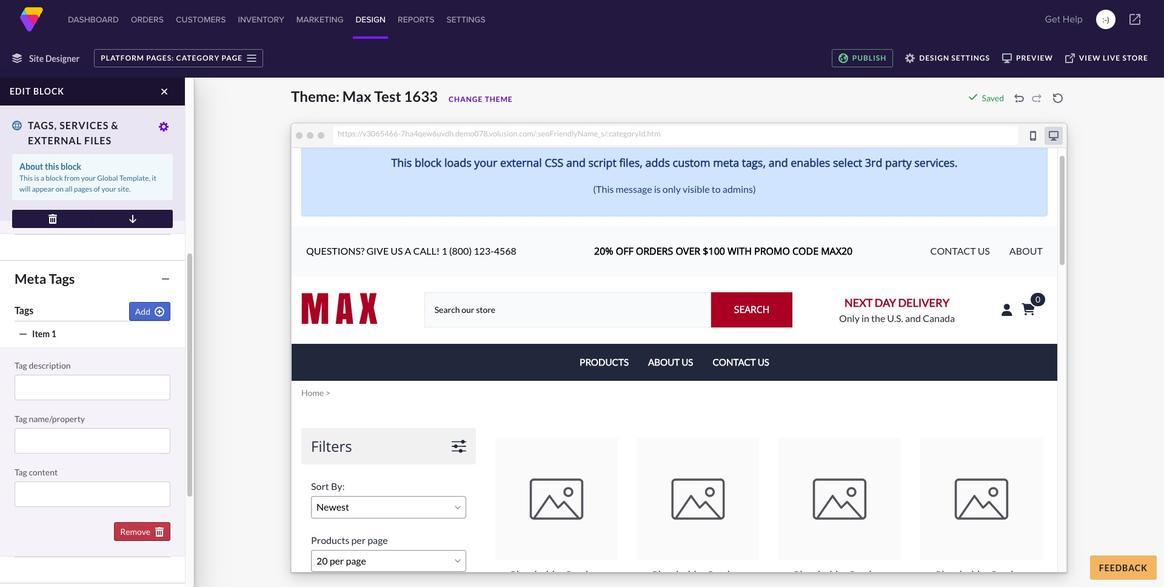 Task type: describe. For each thing, give the bounding box(es) containing it.
pages:
[[146, 53, 174, 62]]

reports
[[398, 13, 435, 25]]

item
[[32, 329, 50, 339]]

platform pages: category page
[[101, 53, 243, 62]]

from
[[64, 173, 80, 183]]

saved
[[982, 93, 1004, 103]]

1633
[[404, 87, 438, 105]]

feedback button
[[1090, 556, 1157, 580]]

feedback
[[1099, 563, 1148, 573]]

pages
[[74, 184, 92, 193]]

settings button
[[444, 0, 488, 39]]

change theme
[[449, 95, 513, 104]]

platform pages: category page button
[[94, 49, 263, 67]]

tags, services & external files
[[28, 119, 119, 146]]

appear
[[32, 184, 54, 193]]

Tag description text field
[[15, 375, 170, 400]]

view live store
[[1079, 53, 1149, 62]]

paths must start with "https://"
[[15, 84, 129, 95]]

design settings button
[[900, 49, 996, 67]]

orders button
[[128, 0, 166, 39]]

get
[[1045, 12, 1061, 26]]

your inside disabling this setting will load the file separately and may solve issues with your css.
[[151, 156, 168, 167]]

description
[[29, 360, 71, 371]]

https://v3065466-7ha4qew6uvdh.demo078.volusion.com/:seofriendlyname_s/:categoryid.htm
[[338, 128, 661, 138]]

0 horizontal spatial tags
[[15, 304, 33, 316]]

1 remove from the top
[[120, 204, 150, 214]]

item 1
[[32, 329, 56, 339]]

meta tags button
[[8, 268, 176, 289]]

marketing
[[296, 13, 344, 25]]

of
[[94, 184, 100, 193]]

tag for tag description
[[15, 360, 27, 371]]

preview
[[1016, 53, 1053, 62]]

this for about
[[45, 161, 59, 172]]

paths
[[15, 84, 35, 95]]

:-)
[[1103, 13, 1110, 25]]

page
[[222, 53, 243, 62]]

inventory
[[238, 13, 284, 25]]

about this block this is a block from your global template, it will appear on all pages of your site.
[[19, 161, 156, 193]]

2 remove button from the top
[[114, 522, 170, 541]]

design
[[356, 13, 386, 25]]

dashboard image
[[19, 7, 44, 32]]

"https://"
[[95, 84, 129, 95]]

issues
[[108, 156, 131, 167]]

designer
[[45, 53, 80, 63]]

test
[[374, 87, 401, 105]]

item 1 button
[[15, 324, 170, 343]]

it
[[152, 173, 156, 183]]

add button
[[129, 302, 170, 321]]

disabling this setting will load the file separately and may solve issues with your css.
[[15, 144, 168, 180]]

must
[[37, 84, 56, 95]]

2 remove from the top
[[120, 526, 150, 537]]

meta
[[15, 270, 46, 287]]

design settings
[[920, 53, 990, 62]]

change
[[449, 95, 483, 104]]

setting
[[66, 144, 92, 154]]

Tag name/property text field
[[15, 428, 170, 454]]

volusion-logo link
[[19, 7, 44, 32]]

theme:
[[291, 87, 340, 105]]

get help
[[1045, 12, 1083, 26]]

will inside disabling this setting will load the file separately and may solve issues with your css.
[[94, 144, 107, 154]]

0 vertical spatial with
[[77, 84, 93, 95]]

site
[[29, 53, 44, 63]]

:-) link
[[1097, 10, 1116, 29]]

all
[[65, 184, 72, 193]]

meta tags
[[15, 270, 75, 287]]

file
[[140, 144, 151, 154]]

design
[[920, 53, 950, 62]]

site designer
[[29, 53, 80, 63]]

0 vertical spatial block
[[33, 86, 64, 96]]

settings
[[447, 13, 486, 25]]

7ha4qew6uvdh.demo078.volusion.com/:seofriendlyname_s/:categoryid.htm
[[401, 128, 661, 138]]

1 remove button from the top
[[114, 200, 170, 218]]

preview button
[[996, 49, 1059, 67]]

disabling
[[15, 144, 49, 154]]

help
[[1063, 12, 1083, 26]]

tags inside button
[[49, 270, 75, 287]]

separately
[[15, 156, 53, 167]]

2 vertical spatial block
[[46, 173, 63, 183]]

start
[[57, 84, 75, 95]]

Tag content text field
[[15, 482, 170, 507]]



Task type: locate. For each thing, give the bounding box(es) containing it.
tag left description
[[15, 360, 27, 371]]

site.
[[118, 184, 131, 193]]

0 vertical spatial tags
[[49, 270, 75, 287]]

global template image
[[12, 121, 22, 130]]

may
[[70, 156, 86, 167]]

remove button
[[114, 200, 170, 218], [114, 522, 170, 541]]

publish button
[[832, 49, 894, 67]]

edit block
[[10, 86, 64, 96]]

tag left content
[[15, 467, 27, 477]]

template,
[[119, 173, 150, 183]]

tag for tag content
[[15, 467, 27, 477]]

2 vertical spatial your
[[102, 184, 116, 193]]

1 vertical spatial with
[[133, 156, 149, 167]]

solve
[[88, 156, 107, 167]]

1 vertical spatial tag
[[15, 414, 27, 424]]

external
[[28, 135, 82, 146]]

this inside "about this block this is a block from your global template, it will appear on all pages of your site."
[[45, 161, 59, 172]]

3 tag from the top
[[15, 467, 27, 477]]

1 vertical spatial tags
[[15, 304, 33, 316]]

1 vertical spatial block
[[61, 161, 81, 172]]

customers
[[176, 13, 226, 25]]

tag name/property
[[15, 414, 85, 424]]

2 vertical spatial tag
[[15, 467, 27, 477]]

saved image
[[968, 92, 978, 102]]

publish
[[853, 53, 887, 62]]

tag content
[[15, 467, 58, 477]]

tag
[[15, 360, 27, 371], [15, 414, 27, 424], [15, 467, 27, 477]]

global
[[97, 173, 118, 183]]

dashboard link
[[66, 0, 121, 39]]

content
[[29, 467, 58, 477]]

0 horizontal spatial will
[[19, 184, 31, 193]]

is
[[34, 173, 39, 183]]

about
[[19, 161, 43, 172]]

0 vertical spatial remove
[[120, 204, 150, 214]]

tag for tag name/property
[[15, 414, 27, 424]]

will up solve
[[94, 144, 107, 154]]

inventory button
[[236, 0, 287, 39]]

dashboard
[[68, 13, 119, 25]]

0 vertical spatial tag
[[15, 360, 27, 371]]

&
[[111, 119, 119, 131]]

1 vertical spatial remove button
[[114, 522, 170, 541]]

with right start
[[77, 84, 93, 95]]

customers button
[[173, 0, 228, 39]]

https://v3065466-
[[338, 128, 401, 138]]

2 horizontal spatial your
[[151, 156, 168, 167]]

your up the pages
[[81, 173, 96, 183]]

with down file
[[133, 156, 149, 167]]

category
[[176, 53, 220, 62]]

remove down site.
[[120, 204, 150, 214]]

optimize
[[38, 113, 72, 123]]

1 horizontal spatial with
[[133, 156, 149, 167]]

0 horizontal spatial with
[[77, 84, 93, 95]]

reports button
[[395, 0, 437, 39]]

1 vertical spatial this
[[45, 161, 59, 172]]

1 horizontal spatial will
[[94, 144, 107, 154]]

store
[[1123, 53, 1149, 62]]

will down this
[[19, 184, 31, 193]]

remove
[[120, 204, 150, 214], [120, 526, 150, 537]]

theme: max test 1633
[[291, 87, 438, 105]]

this up and on the top of page
[[51, 144, 65, 154]]

:-
[[1103, 13, 1107, 25]]

view live store button
[[1059, 49, 1155, 67]]

get help link
[[1042, 7, 1087, 32]]

0 horizontal spatial your
[[81, 173, 96, 183]]

this
[[19, 173, 33, 183]]

2 tag from the top
[[15, 414, 27, 424]]

1 tag from the top
[[15, 360, 27, 371]]

0 vertical spatial this
[[51, 144, 65, 154]]

1 horizontal spatial your
[[102, 184, 116, 193]]

settings
[[952, 53, 990, 62]]

will inside "about this block this is a block from your global template, it will appear on all pages of your site."
[[19, 184, 31, 193]]

0 vertical spatial will
[[94, 144, 107, 154]]

your
[[151, 156, 168, 167], [81, 173, 96, 183], [102, 184, 116, 193]]

your down global
[[102, 184, 116, 193]]

this
[[51, 144, 65, 154], [45, 161, 59, 172]]

this inside disabling this setting will load the file separately and may solve issues with your css.
[[51, 144, 65, 154]]

and
[[55, 156, 69, 167]]

view
[[1079, 53, 1101, 62]]

load
[[108, 144, 124, 154]]

a
[[41, 173, 44, 183]]

name/property
[[29, 414, 85, 424]]

1
[[51, 329, 56, 339]]

with
[[77, 84, 93, 95], [133, 156, 149, 167]]

tag left name/property
[[15, 414, 27, 424]]

max
[[343, 87, 372, 105]]

sidebar element
[[0, 0, 194, 587]]

live
[[1103, 53, 1121, 62]]

0 vertical spatial remove button
[[114, 200, 170, 218]]

remove down 'tag content' text box
[[120, 526, 150, 537]]

tags right meta on the top left of page
[[49, 270, 75, 287]]

1 vertical spatial will
[[19, 184, 31, 193]]

platform
[[101, 53, 144, 62]]

this for disabling
[[51, 144, 65, 154]]

theme
[[485, 95, 513, 104]]

your up it on the left top
[[151, 156, 168, 167]]

files
[[84, 135, 112, 146]]

1 vertical spatial your
[[81, 173, 96, 183]]

css.
[[15, 169, 31, 180]]

with inside disabling this setting will load the file separately and may solve issues with your css.
[[133, 156, 149, 167]]

the
[[126, 144, 138, 154]]

1 vertical spatial remove
[[120, 526, 150, 537]]

design button
[[353, 0, 388, 39]]

0 vertical spatial your
[[151, 156, 168, 167]]

1 horizontal spatial tags
[[49, 270, 75, 287]]

add
[[135, 306, 150, 317]]

edit
[[10, 86, 31, 96]]

this right 'about'
[[45, 161, 59, 172]]

tags up item
[[15, 304, 33, 316]]

orders
[[131, 13, 164, 25]]



Task type: vqa. For each thing, say whether or not it's contained in the screenshot.
appear
yes



